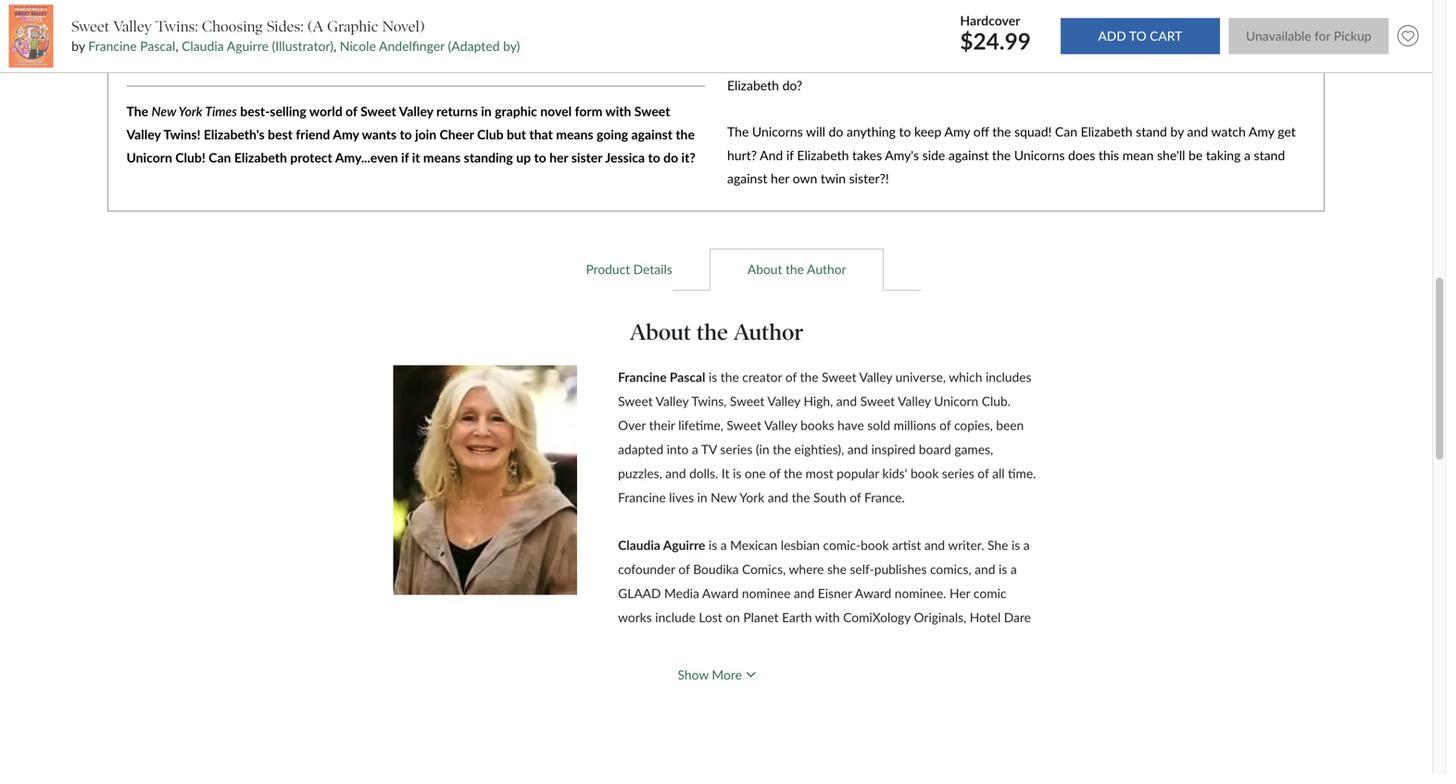 Task type: locate. For each thing, give the bounding box(es) containing it.
book
[[911, 466, 939, 481], [861, 538, 889, 553]]

0 vertical spatial on
[[221, 54, 235, 70]]

1 vertical spatial can
[[209, 150, 231, 166]]

the right side
[[992, 147, 1011, 163]]

0 horizontal spatial but
[[507, 127, 526, 142]]

of inside is a mexican lesbian comic-book artist and writer. she is a cofounder of boudika comics, where she self-publishes comics, and is a glaad media award nominee and eisner award nominee. her comic works include lost on planet earth with comixology originals, hotel dare with boom! studios, firebrand with legendary comics, morning in
[[679, 562, 690, 578]]

0 vertical spatial francine
[[88, 38, 137, 54]]

it doesn't get more 80s than sweet valley, and with nostalgia all the rage, there's no better time for this graphic adaptation bringing classic characters back to life. this is number three in the series, so be sure to stock up on the first two also!
[[126, 7, 704, 70]]

1 vertical spatial from
[[1265, 31, 1292, 46]]

series,
[[635, 31, 670, 46]]

1 horizontal spatial best
[[1009, 7, 1033, 23]]

in inside is the creator of the sweet valley universe, which includes sweet valley twins, sweet valley high, and sweet valley unicorn club. over their lifetime, sweet valley books have sold millions of copies, been adapted into a tv series (in the eighties), and inspired board games, puzzles, and dolls. it is one of the most popular kids' book series of all time. francine lives in new york and the south of france.
[[697, 490, 708, 505]]

0 vertical spatial does
[[875, 7, 902, 23]]

0 horizontal spatial do
[[664, 150, 678, 166]]

award
[[702, 586, 739, 602], [855, 586, 892, 602]]

she
[[988, 538, 1009, 553]]

0 horizontal spatial about
[[630, 319, 691, 346]]

back inside the it doesn't get more 80s than sweet valley, and with nostalgia all the rage, there's no better time for this graphic adaptation bringing classic characters back to life. this is number three in the series, so be sure to stock up on the first two also!
[[411, 31, 438, 46]]

with right form
[[606, 103, 631, 119]]

add to wishlist image
[[1393, 21, 1424, 51]]

0 horizontal spatial for
[[668, 7, 684, 23]]

that up rest
[[1000, 31, 1023, 46]]

does left the mean
[[1068, 147, 1096, 163]]

best
[[1009, 7, 1033, 23], [268, 127, 293, 142]]

1 vertical spatial all
[[993, 466, 1005, 481]]

0 horizontal spatial as
[[1274, 442, 1286, 457]]

back inside was crafting stories as far back as when coloring in
[[1307, 442, 1334, 457]]

up right standing
[[516, 150, 531, 166]]

1 horizontal spatial sure
[[973, 31, 997, 46]]

up inside best-selling world of sweet valley returns in graphic novel form with sweet valley twins! elizabeth's best friend amy wants to join cheer club but that means going against the unicorn club! can elizabeth protect amy...even if it means standing up to her sister jessica to do it?
[[516, 150, 531, 166]]

2 as from the left
[[1337, 442, 1349, 457]]

0 vertical spatial what
[[788, 7, 817, 23]]

pascal inside about the author tab panel
[[670, 370, 706, 385]]

1 award from the left
[[702, 586, 739, 602]]

tab list
[[93, 248, 1340, 291]]

by inside the unicorns will do anything to keep amy off the squad! can elizabeth stand by and watch amy get hurt? and if elizabeth takes amy's side against the unicorns does this mean she'll be taking a stand against her own twin sister?!
[[1171, 124, 1184, 140]]

best inside no matter what elizabeth does she can't stop her best friend, amy sutton, from trying out for the unicorn club's cheering squad. elizabeth is sure that the unicorns are going to steal amy away from her but when it is revealed that jessica and the rest of the unicorns don't want amy, what should elizabeth do?
[[1009, 7, 1033, 23]]

about the author inside about the author link
[[748, 262, 847, 277]]

amy down world
[[333, 127, 359, 142]]

tab list containing product details
[[93, 248, 1340, 291]]

0 horizontal spatial jessica
[[605, 150, 645, 166]]

0 horizontal spatial graphic
[[150, 31, 192, 46]]

unicorns
[[1049, 31, 1100, 46], [1057, 54, 1108, 70], [752, 124, 803, 140], [1014, 147, 1065, 163]]

york
[[179, 103, 203, 119], [740, 490, 765, 505]]

author
[[807, 262, 847, 277], [734, 319, 804, 346]]

in right lives
[[697, 490, 708, 505]]

includes
[[986, 370, 1032, 385]]

creator
[[743, 370, 782, 385]]

do left it?
[[664, 150, 678, 166]]

tab panel
[[0, 291, 393, 666]]

do inside best-selling world of sweet valley returns in graphic novel form with sweet valley twins! elizabeth's best friend amy wants to join cheer club but that means going against the unicorn club! can elizabeth protect amy...even if it means standing up to her sister jessica to do it?
[[664, 150, 678, 166]]

1 , from the left
[[175, 38, 178, 54]]

None submit
[[1061, 18, 1220, 54], [1229, 18, 1389, 54], [1061, 18, 1220, 54], [1229, 18, 1389, 54]]

new
[[152, 103, 176, 119], [711, 490, 737, 505]]

0 vertical spatial about the author
[[748, 262, 847, 277]]

comics, left morning
[[1315, 370, 1359, 385]]

francine left the stock
[[88, 38, 137, 54]]

taking
[[1206, 147, 1241, 163]]

sweet up wants
[[361, 103, 396, 119]]

1 vertical spatial up
[[516, 150, 531, 166]]

of inside best-selling world of sweet valley returns in graphic novel form with sweet valley twins! elizabeth's best friend amy wants to join cheer club but that means going against the unicorn club! can elizabeth protect amy...even if it means standing up to her sister jessica to do it?
[[346, 103, 357, 119]]

1 vertical spatial comics,
[[742, 562, 786, 578]]

0 vertical spatial she
[[906, 7, 925, 23]]

1 vertical spatial the
[[727, 124, 749, 140]]

0 horizontal spatial from
[[1149, 7, 1176, 23]]

1 horizontal spatial be
[[1189, 147, 1203, 163]]

1 vertical spatial jessica
[[605, 150, 645, 166]]

the inside best-selling world of sweet valley returns in graphic novel form with sweet valley twins! elizabeth's best friend amy wants to join cheer club but that means going against the unicorn club! can elizabeth protect amy...even if it means standing up to her sister jessica to do it?
[[676, 127, 695, 142]]

in inside the it doesn't get more 80s than sweet valley, and with nostalgia all the rage, there's no better time for this graphic adaptation bringing classic characters back to life. this is number three in the series, so be sure to stock up on the first two also!
[[599, 31, 609, 46]]

1 vertical spatial aguirre
[[663, 538, 706, 553]]

about the author inside about the author tab panel
[[630, 319, 804, 346]]

when
[[771, 54, 803, 70], [1352, 442, 1383, 457]]

can
[[1055, 124, 1078, 140], [209, 150, 231, 166]]

2 horizontal spatial that
[[1000, 31, 1023, 46]]

1 horizontal spatial claudia
[[618, 538, 661, 553]]

as right far
[[1337, 442, 1349, 457]]

author inside tab list
[[807, 262, 847, 277]]

1 vertical spatial about
[[630, 319, 691, 346]]

board
[[919, 442, 952, 457]]

1 horizontal spatial do
[[829, 124, 844, 140]]

0 vertical spatial jessica
[[907, 54, 946, 70]]

book down the board
[[911, 466, 939, 481]]

0 horizontal spatial does
[[875, 7, 902, 23]]

1 horizontal spatial jessica
[[907, 54, 946, 70]]

if
[[787, 147, 794, 163], [401, 150, 409, 166]]

by inside sweet valley twins: choosing sides: (a graphic novel) by francine pascal , claudia aguirre (illustrator) , nicole andelfinger (adapted by)
[[72, 38, 85, 54]]

sold
[[868, 418, 891, 433]]

from left trying
[[1149, 7, 1176, 23]]

0 horizontal spatial it
[[126, 7, 135, 23]]

sure inside no matter what elizabeth does she can't stop her best friend, amy sutton, from trying out for the unicorn club's cheering squad. elizabeth is sure that the unicorns are going to steal amy away from her but when it is revealed that jessica and the rest of the unicorns don't want amy, what should elizabeth do?
[[973, 31, 997, 46]]

author down twin
[[807, 262, 847, 277]]

and left watch
[[1188, 124, 1209, 140]]

south
[[814, 490, 847, 505]]

all inside is the creator of the sweet valley universe, which includes sweet valley twins, sweet valley high, and sweet valley unicorn club. over their lifetime, sweet valley books have sold millions of copies, been adapted into a tv series (in the eighties), and inspired board games, puzzles, and dolls. it is one of the most popular kids' book series of all time. francine lives in new york and the south of france.
[[993, 466, 1005, 481]]

time
[[639, 7, 665, 23]]

can inside the unicorns will do anything to keep amy off the squad! can elizabeth stand by and watch amy get hurt? and if elizabeth takes amy's side against the unicorns does this mean she'll be taking a stand against her own twin sister?!
[[1055, 124, 1078, 140]]

lost
[[699, 610, 723, 626]]

unicorn down twins!
[[126, 150, 172, 166]]

1 horizontal spatial that
[[881, 54, 904, 70]]

with inside best-selling world of sweet valley returns in graphic novel form with sweet valley twins! elizabeth's best friend amy wants to join cheer club but that means going against the unicorn club! can elizabeth protect amy...even if it means standing up to her sister jessica to do it?
[[606, 103, 631, 119]]

far
[[1289, 442, 1304, 457]]

when inside was crafting stories as far back as when coloring in
[[1352, 442, 1383, 457]]

unicorn inside is the creator of the sweet valley universe, which includes sweet valley twins, sweet valley high, and sweet valley unicorn club. over their lifetime, sweet valley books have sold millions of copies, been adapted into a tv series (in the eighties), and inspired board games, puzzles, and dolls. it is one of the most popular kids' book series of all time. francine lives in new york and the south of france.
[[934, 394, 979, 409]]

1 horizontal spatial about
[[748, 262, 783, 277]]

universe,
[[896, 370, 946, 385]]

about the author up the creator
[[630, 319, 804, 346]]

0 vertical spatial all
[[474, 7, 486, 23]]

is down she
[[999, 562, 1008, 578]]

show more
[[678, 667, 742, 683]]

boom!
[[1082, 370, 1118, 385]]

sweet up francine pascal link
[[72, 17, 110, 36]]

do inside the unicorns will do anything to keep amy off the squad! can elizabeth stand by and watch amy get hurt? and if elizabeth takes amy's side against the unicorns does this mean she'll be taking a stand against her own twin sister?!
[[829, 124, 844, 140]]

2 award from the left
[[855, 586, 892, 602]]

her down and
[[771, 171, 790, 186]]

club!
[[175, 150, 206, 166]]

2 horizontal spatial unicorn
[[934, 394, 979, 409]]

more
[[712, 667, 742, 683]]

0 vertical spatial new
[[152, 103, 176, 119]]

nostalgia
[[420, 7, 471, 23]]

2 for from the left
[[1238, 7, 1255, 23]]

1 horizontal spatial get
[[1278, 124, 1296, 140]]

claudia up cofounder
[[618, 538, 661, 553]]

is inside the it doesn't get more 80s than sweet valley, and with nostalgia all the rage, there's no better time for this graphic adaptation bringing classic characters back to life. this is number three in the series, so be sure to stock up on the first two also!
[[506, 31, 515, 46]]

of right world
[[346, 103, 357, 119]]

unicorns down are
[[1057, 54, 1108, 70]]

1 as from the left
[[1274, 442, 1286, 457]]

nominee.
[[895, 586, 947, 602]]

80s
[[237, 7, 257, 23]]

sweet up the over
[[618, 394, 653, 409]]

graphic down doesn't
[[150, 31, 192, 46]]

get left more
[[183, 7, 201, 23]]

1 vertical spatial york
[[740, 490, 765, 505]]

1 for from the left
[[668, 7, 684, 23]]

to inside no matter what elizabeth does she can't stop her best friend, amy sutton, from trying out for the unicorn club's cheering squad. elizabeth is sure that the unicorns are going to steal amy away from her but when it is revealed that jessica and the rest of the unicorns don't want amy, what should elizabeth do?
[[1158, 31, 1170, 46]]

0 vertical spatial unicorn
[[727, 31, 773, 46]]

on down adaptation
[[221, 54, 235, 70]]

cheer
[[440, 127, 474, 142]]

the up it?
[[676, 127, 695, 142]]

the inside the unicorns will do anything to keep amy off the squad! can elizabeth stand by and watch amy get hurt? and if elizabeth takes amy's side against the unicorns does this mean she'll be taking a stand against her own twin sister?!
[[727, 124, 749, 140]]

1 vertical spatial what
[[1206, 54, 1235, 70]]

the for the unicorns will do anything to keep amy off the squad! can elizabeth stand by and watch amy get hurt? and if elizabeth takes amy's side against the unicorns does this mean she'll be taking a stand against her own twin sister?!
[[727, 124, 749, 140]]

no matter what elizabeth does she can't stop her best friend, amy sutton, from trying out for the unicorn club's cheering squad. elizabeth is sure that the unicorns are going to steal amy away from her but when it is revealed that jessica and the rest of the unicorns don't want amy, what should elizabeth do?
[[727, 7, 1292, 93]]

stock
[[169, 54, 200, 70]]

unicorn down no at the top
[[727, 31, 773, 46]]

she
[[906, 7, 925, 23], [827, 562, 847, 578]]

sure down hardcover on the top of the page
[[973, 31, 997, 46]]

is right "this"
[[506, 31, 515, 46]]

as left far
[[1274, 442, 1286, 457]]

0 vertical spatial book
[[911, 466, 939, 481]]

is left one
[[733, 466, 742, 481]]

andelfinger
[[379, 38, 445, 54]]

amy inside best-selling world of sweet valley returns in graphic novel form with sweet valley twins! elizabeth's best friend amy wants to join cheer club but that means going against the unicorn club! can elizabeth protect amy...even if it means standing up to her sister jessica to do it?
[[333, 127, 359, 142]]

three
[[565, 31, 595, 46]]

1 horizontal spatial graphic
[[495, 103, 537, 119]]

the down the friend,
[[1027, 31, 1046, 46]]

graphic up club
[[495, 103, 537, 119]]

on inside is a mexican lesbian comic-book artist and writer. she is a cofounder of boudika comics, where she self-publishes comics, and is a glaad media award nominee and eisner award nominee. her comic works include lost on planet earth with comixology originals, hotel dare with boom! studios, firebrand with legendary comics, morning in
[[726, 610, 740, 626]]

over
[[618, 418, 646, 433]]

a right she
[[1024, 538, 1030, 553]]

0 horizontal spatial back
[[411, 31, 438, 46]]

sweet up classic
[[290, 7, 325, 23]]

for inside the it doesn't get more 80s than sweet valley, and with nostalgia all the rage, there's no better time for this graphic adaptation bringing classic characters back to life. this is number three in the series, so be sure to stock up on the first two also!
[[668, 7, 684, 23]]

jessica right sister
[[605, 150, 645, 166]]

that for the
[[1000, 31, 1023, 46]]

means down the cheer
[[423, 150, 461, 166]]

sweet up high,
[[822, 370, 857, 385]]

2 horizontal spatial against
[[949, 147, 989, 163]]

writer.
[[948, 538, 985, 553]]

0 horizontal spatial she
[[827, 562, 847, 578]]

but inside no matter what elizabeth does she can't stop her best friend, amy sutton, from trying out for the unicorn club's cheering squad. elizabeth is sure that the unicorns are going to steal amy away from her but when it is revealed that jessica and the rest of the unicorns don't want amy, what should elizabeth do?
[[749, 54, 768, 70]]

jessica
[[907, 54, 946, 70], [605, 150, 645, 166]]

number
[[518, 31, 562, 46]]

on inside the it doesn't get more 80s than sweet valley, and with nostalgia all the rage, there's no better time for this graphic adaptation bringing classic characters back to life. this is number three in the series, so be sure to stock up on the first two also!
[[221, 54, 235, 70]]

and up comic
[[975, 562, 996, 578]]

back right far
[[1307, 442, 1334, 457]]

and inside no matter what elizabeth does she can't stop her best friend, amy sutton, from trying out for the unicorn club's cheering squad. elizabeth is sure that the unicorns are going to steal amy away from her but when it is revealed that jessica and the rest of the unicorns don't want amy, what should elizabeth do?
[[949, 54, 970, 70]]

1 horizontal spatial up
[[516, 150, 531, 166]]

with up the andelfinger
[[391, 7, 417, 23]]

0 vertical spatial going
[[1124, 31, 1155, 46]]

0 vertical spatial that
[[1000, 31, 1023, 46]]

0 vertical spatial means
[[556, 127, 594, 142]]

unicorn down which
[[934, 394, 979, 409]]

1 vertical spatial does
[[1068, 147, 1096, 163]]

0 vertical spatial be
[[690, 31, 704, 46]]

series left (in at bottom
[[720, 442, 753, 457]]

2 vertical spatial unicorn
[[934, 394, 979, 409]]

is the creator of the sweet valley universe, which includes sweet valley twins, sweet valley high, and sweet valley unicorn club. over their lifetime, sweet valley books have sold millions of copies, been adapted into a tv series (in the eighties), and inspired board games, puzzles, and dolls. it is one of the most popular kids' book series of all time. francine lives in new york and the south of france.
[[618, 370, 1036, 505]]

0 vertical spatial it
[[126, 7, 135, 23]]

0 horizontal spatial it
[[412, 150, 420, 166]]

1 vertical spatial back
[[1307, 442, 1334, 457]]

0 vertical spatial author
[[807, 262, 847, 277]]

1 horizontal spatial when
[[1352, 442, 1383, 457]]

the
[[126, 103, 148, 119], [727, 124, 749, 140]]

be right she'll
[[1189, 147, 1203, 163]]

1 vertical spatial on
[[726, 610, 740, 626]]

amy,
[[1175, 54, 1203, 70]]

(in
[[756, 442, 770, 457]]

stand right taking
[[1254, 147, 1285, 163]]

0 vertical spatial stand
[[1136, 124, 1167, 140]]

characters
[[349, 31, 408, 46]]

0 vertical spatial by
[[72, 38, 85, 54]]

all up "this"
[[474, 7, 486, 23]]

1 horizontal spatial back
[[1307, 442, 1334, 457]]

0 horizontal spatial all
[[474, 7, 486, 23]]

1 horizontal spatial as
[[1337, 442, 1349, 457]]

1 vertical spatial by
[[1171, 124, 1184, 140]]

1 horizontal spatial can
[[1055, 124, 1078, 140]]

graphic
[[327, 17, 379, 36]]

the for the new york times
[[126, 103, 148, 119]]

should
[[1238, 54, 1276, 70]]

1 vertical spatial be
[[1189, 147, 1203, 163]]

1 vertical spatial new
[[711, 490, 737, 505]]

choosing
[[202, 17, 263, 36]]

up inside the it doesn't get more 80s than sweet valley, and with nostalgia all the rage, there's no better time for this graphic adaptation bringing classic characters back to life. this is number three in the series, so be sure to stock up on the first two also!
[[203, 54, 217, 70]]

product
[[586, 262, 630, 277]]

by
[[72, 38, 85, 54], [1171, 124, 1184, 140]]

up
[[203, 54, 217, 70], [516, 150, 531, 166]]

if inside best-selling world of sweet valley returns in graphic novel form with sweet valley twins! elizabeth's best friend amy wants to join cheer club but that means going against the unicorn club! can elizabeth protect amy...even if it means standing up to her sister jessica to do it?
[[401, 150, 409, 166]]

sure inside the it doesn't get more 80s than sweet valley, and with nostalgia all the rage, there's no better time for this graphic adaptation bringing classic characters back to life. this is number three in the series, so be sure to stock up on the first two also!
[[126, 54, 151, 70]]

the left 'first'
[[239, 54, 257, 70]]

sure left the stock
[[126, 54, 151, 70]]

high,
[[804, 394, 833, 409]]

in inside was crafting stories as far back as when coloring in
[[1434, 442, 1445, 457]]

can inside best-selling world of sweet valley returns in graphic novel form with sweet valley twins! elizabeth's best friend amy wants to join cheer club but that means going against the unicorn club! can elizabeth protect amy...even if it means standing up to her sister jessica to do it?
[[209, 150, 231, 166]]

0 horizontal spatial against
[[632, 127, 673, 142]]

by right sweet valley twins: choosing sides: (a graphic novel) image
[[72, 38, 85, 54]]

elizabeth
[[820, 7, 872, 23], [906, 31, 958, 46], [727, 77, 779, 93], [1081, 124, 1133, 140], [797, 147, 849, 163], [234, 150, 287, 166]]

her right stop
[[987, 7, 1006, 23]]

rest
[[996, 54, 1017, 70]]

up for stock
[[203, 54, 217, 70]]

world
[[309, 103, 343, 119]]

bringing
[[260, 31, 306, 46]]

their
[[649, 418, 675, 433]]

1 vertical spatial unicorn
[[126, 150, 172, 166]]

comic
[[974, 586, 1007, 602]]

is a mexican lesbian comic-book artist and writer. she is a cofounder of boudika comics, where she self-publishes comics, and is a glaad media award nominee and eisner award nominee. her comic works include lost on planet earth with comixology originals, hotel dare with boom! studios, firebrand with legendary comics, morning in 
[[618, 370, 1447, 626]]

aguirre inside sweet valley twins: choosing sides: (a graphic novel) by francine pascal , claudia aguirre (illustrator) , nicole andelfinger (adapted by)
[[227, 38, 269, 54]]

0 vertical spatial do
[[829, 124, 844, 140]]

0 horizontal spatial can
[[209, 150, 231, 166]]

(adapted
[[448, 38, 500, 54]]

all inside the it doesn't get more 80s than sweet valley, and with nostalgia all the rage, there's no better time for this graphic adaptation bringing classic characters back to life. this is number three in the series, so be sure to stock up on the first two also!
[[474, 7, 486, 23]]

for
[[668, 7, 684, 23], [1238, 7, 1255, 23]]

0 horizontal spatial book
[[861, 538, 889, 553]]

that for it?
[[529, 127, 553, 142]]

selling
[[270, 103, 306, 119]]

0 vertical spatial pascal
[[140, 38, 175, 54]]

that inside best-selling world of sweet valley returns in graphic novel form with sweet valley twins! elizabeth's best friend amy wants to join cheer club but that means going against the unicorn club! can elizabeth protect amy...even if it means standing up to her sister jessica to do it?
[[529, 127, 553, 142]]

in right morning
[[1413, 370, 1423, 385]]

book up self-
[[861, 538, 889, 553]]

york inside is the creator of the sweet valley universe, which includes sweet valley twins, sweet valley high, and sweet valley unicorn club. over their lifetime, sweet valley books have sold millions of copies, been adapted into a tv series (in the eighties), and inspired board games, puzzles, and dolls. it is one of the most popular kids' book series of all time. francine lives in new york and the south of france.
[[740, 490, 765, 505]]

don't
[[1111, 54, 1140, 70]]

valley down the creator
[[768, 394, 801, 409]]

0 vertical spatial aguirre
[[227, 38, 269, 54]]

0 horizontal spatial comics,
[[742, 562, 786, 578]]

1 horizontal spatial what
[[1206, 54, 1235, 70]]

claudia inside about the author tab panel
[[618, 538, 661, 553]]

she left can't
[[906, 7, 925, 23]]

1 horizontal spatial award
[[855, 586, 892, 602]]

1 horizontal spatial from
[[1265, 31, 1292, 46]]

the down own
[[786, 262, 804, 277]]

jessica down can't
[[907, 54, 946, 70]]

that down novel
[[529, 127, 553, 142]]

for up so
[[668, 7, 684, 23]]

if right amy...even
[[401, 150, 409, 166]]

she up eisner
[[827, 562, 847, 578]]

0 vertical spatial claudia
[[182, 38, 224, 54]]

to left the stock
[[154, 54, 166, 70]]

about inside tab panel
[[630, 319, 691, 346]]

can down elizabeth's
[[209, 150, 231, 166]]

going
[[1124, 31, 1155, 46], [597, 127, 628, 142]]

does up "squad."
[[875, 7, 902, 23]]

time.
[[1008, 466, 1036, 481]]

going down form
[[597, 127, 628, 142]]

means
[[556, 127, 594, 142], [423, 150, 461, 166]]

nicole
[[340, 38, 376, 54]]

(a
[[307, 17, 323, 36]]

of down popular
[[850, 490, 861, 505]]

when inside no matter what elizabeth does she can't stop her best friend, amy sutton, from trying out for the unicorn club's cheering squad. elizabeth is sure that the unicorns are going to steal amy away from her but when it is revealed that jessica and the rest of the unicorns don't want amy, what should elizabeth do?
[[771, 54, 803, 70]]

, left nicole
[[334, 38, 337, 54]]

1 vertical spatial going
[[597, 127, 628, 142]]

comics,
[[930, 562, 972, 578]]

include
[[655, 610, 696, 626]]

is down cheering
[[817, 54, 826, 70]]

returns
[[436, 103, 478, 119]]

stand
[[1136, 124, 1167, 140], [1254, 147, 1285, 163]]

0 vertical spatial but
[[749, 54, 768, 70]]

it inside best-selling world of sweet valley returns in graphic novel form with sweet valley twins! elizabeth's best friend amy wants to join cheer club but that means going against the unicorn club! can elizabeth protect amy...even if it means standing up to her sister jessica to do it?
[[412, 150, 420, 166]]

1 vertical spatial it
[[412, 150, 420, 166]]

own
[[793, 171, 818, 186]]

0 vertical spatial about
[[748, 262, 783, 277]]

2 vertical spatial that
[[529, 127, 553, 142]]

to left "steal"
[[1158, 31, 1170, 46]]

1 vertical spatial about the author
[[630, 319, 804, 346]]

all left time. at the right of page
[[993, 466, 1005, 481]]

about the author link
[[710, 248, 884, 291]]

sure
[[973, 31, 997, 46], [126, 54, 151, 70]]

1 vertical spatial when
[[1352, 442, 1383, 457]]

1 horizontal spatial comics,
[[1315, 370, 1359, 385]]

series down games, on the bottom right
[[942, 466, 975, 481]]

in inside is a mexican lesbian comic-book artist and writer. she is a cofounder of boudika comics, where she self-publishes comics, and is a glaad media award nominee and eisner award nominee. her comic works include lost on planet earth with comixology originals, hotel dare with boom! studios, firebrand with legendary comics, morning in
[[1413, 370, 1423, 385]]

0 vertical spatial sure
[[973, 31, 997, 46]]

is
[[506, 31, 515, 46], [961, 31, 970, 46], [817, 54, 826, 70], [709, 370, 717, 385], [733, 466, 742, 481], [709, 538, 717, 553], [1012, 538, 1020, 553], [999, 562, 1008, 578]]

1 horizontal spatial author
[[807, 262, 847, 277]]

do
[[829, 124, 844, 140], [664, 150, 678, 166]]

stop
[[959, 7, 984, 23]]

1 vertical spatial series
[[942, 466, 975, 481]]

0 horizontal spatial award
[[702, 586, 739, 602]]

sweet inside the it doesn't get more 80s than sweet valley, and with nostalgia all the rage, there's no better time for this graphic adaptation bringing classic characters back to life. this is number three in the series, so be sure to stock up on the first two also!
[[290, 7, 325, 23]]

morning
[[1362, 370, 1410, 385]]

side
[[923, 147, 945, 163]]

0 horizontal spatial up
[[203, 54, 217, 70]]

pascal inside sweet valley twins: choosing sides: (a graphic novel) by francine pascal , claudia aguirre (illustrator) , nicole andelfinger (adapted by)
[[140, 38, 175, 54]]



Task type: vqa. For each thing, say whether or not it's contained in the screenshot.
up corresponding to standing
yes



Task type: describe. For each thing, give the bounding box(es) containing it.
elizabeth's
[[204, 127, 265, 142]]

legendary
[[1254, 370, 1312, 385]]

and down the into
[[666, 466, 686, 481]]

artist
[[892, 538, 921, 553]]

book inside is the creator of the sweet valley universe, which includes sweet valley twins, sweet valley high, and sweet valley unicorn club. over their lifetime, sweet valley books have sold millions of copies, been adapted into a tv series (in the eighties), and inspired board games, puzzles, and dolls. it is one of the most popular kids' book series of all time. francine lives in new york and the south of france.
[[911, 466, 939, 481]]

there's
[[543, 7, 581, 23]]

does inside the unicorns will do anything to keep amy off the squad! can elizabeth stand by and watch amy get hurt? and if elizabeth takes amy's side against the unicorns does this mean she'll be taking a stand against her own twin sister?!
[[1068, 147, 1096, 163]]

going inside best-selling world of sweet valley returns in graphic novel form with sweet valley twins! elizabeth's best friend amy wants to join cheer club but that means going against the unicorn club! can elizabeth protect amy...even if it means standing up to her sister jessica to do it?
[[597, 127, 628, 142]]

product details
[[586, 262, 672, 277]]

nicole andelfinger (adapted by) link
[[340, 38, 520, 54]]

a inside the unicorns will do anything to keep amy off the squad! can elizabeth stand by and watch amy get hurt? and if elizabeth takes amy's side against the unicorns does this mean she'll be taking a stand against her own twin sister?!
[[1244, 147, 1251, 163]]

unicorns down the friend,
[[1049, 31, 1100, 46]]

going inside no matter what elizabeth does she can't stop her best friend, amy sutton, from trying out for the unicorn club's cheering squad. elizabeth is sure that the unicorns are going to steal amy away from her but when it is revealed that jessica and the rest of the unicorns don't want amy, what should elizabeth do?
[[1124, 31, 1155, 46]]

the left most
[[784, 466, 802, 481]]

be inside the it doesn't get more 80s than sweet valley, and with nostalgia all the rage, there's no better time for this graphic adaptation bringing classic characters back to life. this is number three in the series, so be sure to stock up on the first two also!
[[690, 31, 704, 46]]

with right firebrand
[[1226, 370, 1251, 385]]

graphic inside the it doesn't get more 80s than sweet valley, and with nostalgia all the rage, there's no better time for this graphic adaptation bringing classic characters back to life. this is number three in the series, so be sure to stock up on the first two also!
[[150, 31, 192, 46]]

sweet right form
[[635, 103, 670, 119]]

elizabeth down can't
[[906, 31, 958, 46]]

0 vertical spatial from
[[1149, 7, 1176, 23]]

to left sister
[[534, 150, 546, 166]]

inspired
[[872, 442, 916, 457]]

francine inside sweet valley twins: choosing sides: (a graphic novel) by francine pascal , claudia aguirre (illustrator) , nicole andelfinger (adapted by)
[[88, 38, 137, 54]]

and inside the unicorns will do anything to keep amy off the squad! can elizabeth stand by and watch amy get hurt? and if elizabeth takes amy's side against the unicorns does this mean she'll be taking a stand against her own twin sister?!
[[1188, 124, 1209, 140]]

is up the boudika
[[709, 538, 717, 553]]

she inside is a mexican lesbian comic-book artist and writer. she is a cofounder of boudika comics, where she self-publishes comics, and is a glaad media award nominee and eisner award nominee. her comic works include lost on planet earth with comixology originals, hotel dare with boom! studios, firebrand with legendary comics, morning in
[[827, 562, 847, 578]]

sister?!
[[849, 171, 889, 186]]

amy down out
[[1203, 31, 1229, 46]]

by)
[[503, 38, 520, 54]]

to left join
[[400, 127, 412, 142]]

graphic inside best-selling world of sweet valley returns in graphic novel form with sweet valley twins! elizabeth's best friend amy wants to join cheer club but that means going against the unicorn club! can elizabeth protect amy...even if it means standing up to her sister jessica to do it?
[[495, 103, 537, 119]]

a up the boudika
[[721, 538, 727, 553]]

valley left twins!
[[126, 127, 161, 142]]

her inside the unicorns will do anything to keep amy off the squad! can elizabeth stand by and watch amy get hurt? and if elizabeth takes amy's side against the unicorns does this mean she'll be taking a stand against her own twin sister?!
[[771, 171, 790, 186]]

it inside no matter what elizabeth does she can't stop her best friend, amy sutton, from trying out for the unicorn club's cheering squad. elizabeth is sure that the unicorns are going to steal amy away from her but when it is revealed that jessica and the rest of the unicorns don't want amy, what should elizabeth do?
[[806, 54, 814, 70]]

valley up join
[[399, 103, 433, 119]]

a inside is the creator of the sweet valley universe, which includes sweet valley twins, sweet valley high, and sweet valley unicorn club. over their lifetime, sweet valley books have sold millions of copies, been adapted into a tv series (in the eighties), and inspired board games, puzzles, and dolls. it is one of the most popular kids' book series of all time. francine lives in new york and the south of france.
[[692, 442, 699, 457]]

valley up their
[[656, 394, 689, 409]]

form
[[575, 103, 603, 119]]

jessica inside best-selling world of sweet valley returns in graphic novel form with sweet valley twins! elizabeth's best friend amy wants to join cheer club but that means going against the unicorn club! can elizabeth protect amy...even if it means standing up to her sister jessica to do it?
[[605, 150, 645, 166]]

can't
[[929, 7, 956, 23]]

francine inside is the creator of the sweet valley universe, which includes sweet valley twins, sweet valley high, and sweet valley unicorn club. over their lifetime, sweet valley books have sold millions of copies, been adapted into a tv series (in the eighties), and inspired board games, puzzles, and dolls. it is one of the most popular kids' book series of all time. francine lives in new york and the south of france.
[[618, 490, 666, 505]]

club's
[[776, 31, 810, 46]]

sweet up sold on the bottom
[[861, 394, 895, 409]]

elizabeth up cheering
[[820, 7, 872, 23]]

novel)
[[382, 17, 425, 36]]

to left life.
[[441, 31, 453, 46]]

her down no at the top
[[727, 54, 746, 70]]

of right the creator
[[786, 370, 797, 385]]

for inside no matter what elizabeth does she can't stop her best friend, amy sutton, from trying out for the unicorn club's cheering squad. elizabeth is sure that the unicorns are going to steal amy away from her but when it is revealed that jessica and the rest of the unicorns don't want amy, what should elizabeth do?
[[1238, 7, 1255, 23]]

and down where
[[794, 586, 815, 602]]

and right artist
[[925, 538, 945, 553]]

francine pascal link
[[88, 38, 175, 54]]

and up have
[[837, 394, 857, 409]]

dare
[[1004, 610, 1031, 626]]

one
[[745, 466, 766, 481]]

the inside tab list
[[786, 262, 804, 277]]

twins,
[[692, 394, 727, 409]]

this inside the unicorns will do anything to keep amy off the squad! can elizabeth stand by and watch amy get hurt? and if elizabeth takes amy's side against the unicorns does this mean she'll be taking a stand against her own twin sister?!
[[1099, 147, 1120, 163]]

comic-
[[823, 538, 861, 553]]

her inside best-selling world of sweet valley returns in graphic novel form with sweet valley twins! elizabeth's best friend amy wants to join cheer club but that means going against the unicorn club! can elizabeth protect amy...even if it means standing up to her sister jessica to do it?
[[550, 150, 568, 166]]

aguirre inside about the author tab panel
[[663, 538, 706, 553]]

1 vertical spatial francine
[[618, 370, 667, 385]]

1 vertical spatial means
[[423, 150, 461, 166]]

0 horizontal spatial what
[[788, 7, 817, 23]]

twin
[[821, 171, 846, 186]]

of down games, on the bottom right
[[978, 466, 989, 481]]

be inside the unicorns will do anything to keep amy off the squad! can elizabeth stand by and watch amy get hurt? and if elizabeth takes amy's side against the unicorns does this mean she'll be taking a stand against her own twin sister?!
[[1189, 147, 1203, 163]]

of inside no matter what elizabeth does she can't stop her best friend, amy sutton, from trying out for the unicorn club's cheering squad. elizabeth is sure that the unicorns are going to steal amy away from her but when it is revealed that jessica and the rest of the unicorns don't want amy, what should elizabeth do?
[[1021, 54, 1032, 70]]

originals,
[[914, 610, 967, 626]]

copies,
[[954, 418, 993, 433]]

steal
[[1174, 31, 1200, 46]]

unicorns down "squad!"
[[1014, 147, 1065, 163]]

against inside best-selling world of sweet valley returns in graphic novel form with sweet valley twins! elizabeth's best friend amy wants to join cheer club but that means going against the unicorn club! can elizabeth protect amy...even if it means standing up to her sister jessica to do it?
[[632, 127, 673, 142]]

classic
[[309, 31, 345, 46]]

valley up (in at bottom
[[764, 418, 797, 433]]

valley inside sweet valley twins: choosing sides: (a graphic novel) by francine pascal , claudia aguirre (illustrator) , nicole andelfinger (adapted by)
[[113, 17, 152, 36]]

trying
[[1179, 7, 1213, 23]]

a up dare
[[1011, 562, 1017, 578]]

unicorns up and
[[752, 124, 803, 140]]

she'll
[[1157, 147, 1186, 163]]

her
[[950, 586, 971, 602]]

of up the board
[[940, 418, 951, 433]]

elizabeth left do? at right top
[[727, 77, 779, 93]]

times
[[205, 103, 237, 119]]

the left rest
[[974, 54, 992, 70]]

first
[[261, 54, 283, 70]]

2 , from the left
[[334, 38, 337, 54]]

and up popular
[[848, 442, 868, 457]]

francine pascal
[[618, 370, 706, 385]]

she inside no matter what elizabeth does she can't stop her best friend, amy sutton, from trying out for the unicorn club's cheering squad. elizabeth is sure that the unicorns are going to steal amy away from her but when it is revealed that jessica and the rest of the unicorns don't want amy, what should elizabeth do?
[[906, 7, 925, 23]]

about the author tab panel
[[379, 291, 1447, 723]]

the right rest
[[1035, 54, 1054, 70]]

dolls.
[[690, 466, 719, 481]]

hardcover $24.99
[[960, 13, 1037, 54]]

eighties),
[[795, 442, 844, 457]]

jessica inside no matter what elizabeth does she can't stop her best friend, amy sutton, from trying out for the unicorn club's cheering squad. elizabeth is sure that the unicorns are going to steal amy away from her but when it is revealed that jessica and the rest of the unicorns don't want amy, what should elizabeth do?
[[907, 54, 946, 70]]

up for standing
[[516, 150, 531, 166]]

mexican
[[730, 538, 778, 553]]

it inside the it doesn't get more 80s than sweet valley, and with nostalgia all the rage, there's no better time for this graphic adaptation bringing classic characters back to life. this is number three in the series, so be sure to stock up on the first two also!
[[126, 7, 135, 23]]

valley up millions
[[898, 394, 931, 409]]

book inside is a mexican lesbian comic-book artist and writer. she is a cofounder of boudika comics, where she self-publishes comics, and is a glaad media award nominee and eisner award nominee. her comic works include lost on planet earth with comixology originals, hotel dare with boom! studios, firebrand with legendary comics, morning in
[[861, 538, 889, 553]]

of right one
[[769, 466, 781, 481]]

out
[[1216, 7, 1235, 23]]

unicorn inside best-selling world of sweet valley returns in graphic novel form with sweet valley twins! elizabeth's best friend amy wants to join cheer club but that means going against the unicorn club! can elizabeth protect amy...even if it means standing up to her sister jessica to do it?
[[126, 150, 172, 166]]

lesbian
[[781, 538, 820, 553]]

away
[[1232, 31, 1262, 46]]

squad.
[[866, 31, 902, 46]]

0 vertical spatial series
[[720, 442, 753, 457]]

the up "francine pascal"
[[697, 319, 728, 346]]

is down stop
[[961, 31, 970, 46]]

show more link
[[678, 667, 756, 683]]

the left south
[[792, 490, 810, 505]]

eisner
[[818, 586, 852, 602]]

the up "this"
[[490, 7, 508, 23]]

1 horizontal spatial means
[[556, 127, 594, 142]]

novel
[[540, 103, 572, 119]]

best inside best-selling world of sweet valley returns in graphic novel form with sweet valley twins! elizabeth's best friend amy wants to join cheer club but that means going against the unicorn club! can elizabeth protect amy...even if it means standing up to her sister jessica to do it?
[[268, 127, 293, 142]]

amy right watch
[[1249, 124, 1275, 140]]

get inside the unicorns will do anything to keep amy off the squad! can elizabeth stand by and watch amy get hurt? and if elizabeth takes amy's side against the unicorns does this mean she'll be taking a stand against her own twin sister?!
[[1278, 124, 1296, 140]]

and inside the it doesn't get more 80s than sweet valley, and with nostalgia all the rage, there's no better time for this graphic adaptation bringing classic characters back to life. this is number three in the series, so be sure to stock up on the first two also!
[[367, 7, 388, 23]]

to left it?
[[648, 150, 660, 166]]

hardcover
[[960, 13, 1021, 28]]

the right off
[[993, 124, 1011, 140]]

watch
[[1212, 124, 1246, 140]]

is right she
[[1012, 538, 1020, 553]]

most
[[806, 466, 834, 481]]

but inside best-selling world of sweet valley returns in graphic novel form with sweet valley twins! elizabeth's best friend amy wants to join cheer club but that means going against the unicorn club! can elizabeth protect amy...even if it means standing up to her sister jessica to do it?
[[507, 127, 526, 142]]

the up away
[[1258, 7, 1277, 23]]

takes
[[853, 147, 882, 163]]

elizabeth inside best-selling world of sweet valley returns in graphic novel form with sweet valley twins! elizabeth's best friend amy wants to join cheer club but that means going against the unicorn club! can elizabeth protect amy...even if it means standing up to her sister jessica to do it?
[[234, 150, 287, 166]]

is up twins,
[[709, 370, 717, 385]]

sweet up (in at bottom
[[727, 418, 762, 433]]

club
[[477, 127, 504, 142]]

sweet down the creator
[[730, 394, 765, 409]]

sweet valley twins: choosing sides: (a graphic novel) by francine pascal , claudia aguirre (illustrator) , nicole andelfinger (adapted by)
[[72, 17, 520, 54]]

the up twins,
[[721, 370, 739, 385]]

in inside best-selling world of sweet valley returns in graphic novel form with sweet valley twins! elizabeth's best friend amy wants to join cheer club but that means going against the unicorn club! can elizabeth protect amy...even if it means standing up to her sister jessica to do it?
[[481, 103, 492, 119]]

new inside is the creator of the sweet valley universe, which includes sweet valley twins, sweet valley high, and sweet valley unicorn club. over their lifetime, sweet valley books have sold millions of copies, been adapted into a tv series (in the eighties), and inspired board games, puzzles, and dolls. it is one of the most popular kids' book series of all time. francine lives in new york and the south of france.
[[711, 490, 737, 505]]

elizabeth up the mean
[[1081, 124, 1133, 140]]

was crafting stories as far back as when coloring in 
[[1054, 442, 1447, 578]]

crafting
[[1187, 442, 1230, 457]]

with inside the it doesn't get more 80s than sweet valley, and with nostalgia all the rage, there's no better time for this graphic adaptation bringing classic characters back to life. this is number three in the series, so be sure to stock up on the first two also!
[[391, 7, 417, 23]]

sides:
[[267, 17, 304, 36]]

unicorn inside no matter what elizabeth does she can't stop her best friend, amy sutton, from trying out for the unicorn club's cheering squad. elizabeth is sure that the unicorns are going to steal amy away from her but when it is revealed that jessica and the rest of the unicorns don't want amy, what should elizabeth do?
[[727, 31, 773, 46]]

comixology
[[843, 610, 911, 626]]

1 horizontal spatial series
[[942, 466, 975, 481]]

claudia inside sweet valley twins: choosing sides: (a graphic novel) by francine pascal , claudia aguirre (illustrator) , nicole andelfinger (adapted by)
[[182, 38, 224, 54]]

amy right the friend,
[[1076, 7, 1102, 23]]

get inside the it doesn't get more 80s than sweet valley, and with nostalgia all the rage, there's no better time for this graphic adaptation bringing classic characters back to life. this is number three in the series, so be sure to stock up on the first two also!
[[183, 7, 201, 23]]

the up high,
[[800, 370, 819, 385]]

millions
[[894, 418, 937, 433]]

the right (in at bottom
[[773, 442, 791, 457]]

sweet valley twins: choosing sides: (a graphic novel) image
[[9, 5, 53, 68]]

author inside tab panel
[[734, 319, 804, 346]]

if inside the unicorns will do anything to keep amy off the squad! can elizabeth stand by and watch amy get hurt? and if elizabeth takes amy's side against the unicorns does this mean she'll be taking a stand against her own twin sister?!
[[787, 147, 794, 163]]

keep
[[915, 124, 942, 140]]

two
[[286, 54, 309, 70]]

cofounder
[[618, 562, 675, 578]]

amy...even
[[335, 150, 398, 166]]

studios,
[[1122, 370, 1166, 385]]

which
[[949, 370, 983, 385]]

this
[[479, 31, 503, 46]]

tv
[[701, 442, 717, 457]]

sweet inside sweet valley twins: choosing sides: (a graphic novel) by francine pascal , claudia aguirre (illustrator) , nicole andelfinger (adapted by)
[[72, 17, 110, 36]]

planet
[[743, 610, 779, 626]]

1 vertical spatial that
[[881, 54, 904, 70]]

0 horizontal spatial new
[[152, 103, 176, 119]]

elizabeth down 'will' at the top right of page
[[797, 147, 849, 163]]

and down (in at bottom
[[768, 490, 789, 505]]

the down better
[[612, 31, 631, 46]]

been
[[996, 418, 1024, 433]]

was
[[1162, 442, 1184, 457]]

to inside the unicorns will do anything to keep amy off the squad! can elizabeth stand by and watch amy get hurt? and if elizabeth takes amy's side against the unicorns does this mean she'll be taking a stand against her own twin sister?!
[[899, 124, 911, 140]]

with left boom!
[[1054, 370, 1078, 385]]

friend,
[[1037, 7, 1073, 23]]

with down eisner
[[815, 610, 840, 626]]

no
[[584, 7, 598, 23]]

the new york times
[[126, 103, 237, 119]]

this inside the it doesn't get more 80s than sweet valley, and with nostalgia all the rage, there's no better time for this graphic adaptation bringing classic characters back to life. this is number three in the series, so be sure to stock up on the first two also!
[[126, 31, 147, 46]]

want
[[1144, 54, 1172, 70]]

media
[[664, 586, 699, 602]]

do?
[[783, 77, 803, 93]]

2 vertical spatial against
[[727, 171, 768, 186]]

france.
[[865, 490, 905, 505]]

1 horizontal spatial stand
[[1254, 147, 1285, 163]]

does inside no matter what elizabeth does she can't stop her best friend, amy sutton, from trying out for the unicorn club's cheering squad. elizabeth is sure that the unicorns are going to steal amy away from her but when it is revealed that jessica and the rest of the unicorns don't want amy, what should elizabeth do?
[[875, 7, 902, 23]]

works
[[618, 610, 652, 626]]

doesn't
[[138, 7, 179, 23]]

amy left off
[[945, 124, 970, 140]]

0 vertical spatial york
[[179, 103, 203, 119]]

it inside is the creator of the sweet valley universe, which includes sweet valley twins, sweet valley high, and sweet valley unicorn club. over their lifetime, sweet valley books have sold millions of copies, been adapted into a tv series (in the eighties), and inspired board games, puzzles, and dolls. it is one of the most popular kids' book series of all time. francine lives in new york and the south of france.
[[722, 466, 730, 481]]

valley left "universe,"
[[860, 370, 893, 385]]

the unicorns will do anything to keep amy off the squad! can elizabeth stand by and watch amy get hurt? and if elizabeth takes amy's side against the unicorns does this mean she'll be taking a stand against her own twin sister?!
[[727, 124, 1296, 186]]



